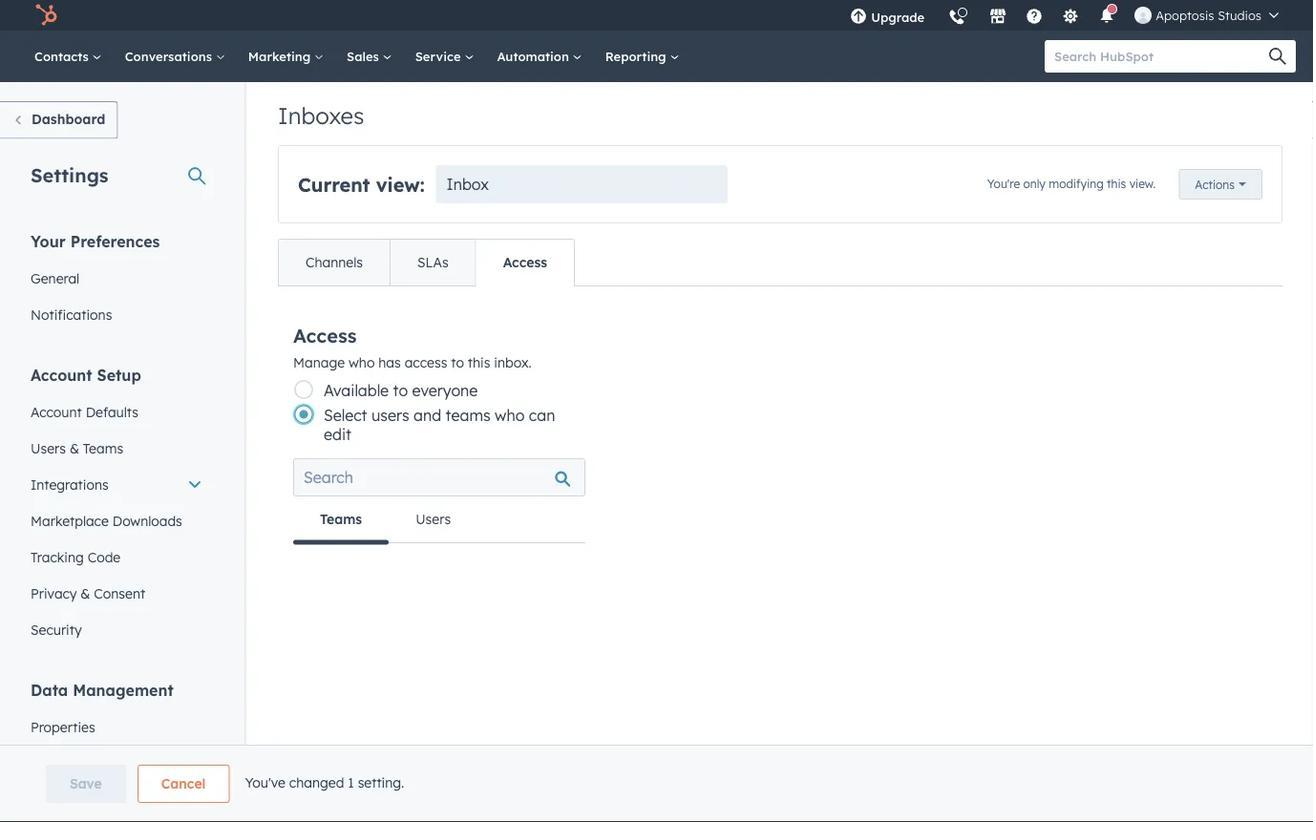 Task type: vqa. For each thing, say whether or not it's contained in the screenshot.
Users "Users"
yes



Task type: describe. For each thing, give the bounding box(es) containing it.
who inside "select users and teams who can edit"
[[495, 406, 525, 425]]

automation
[[497, 48, 573, 64]]

properties
[[31, 719, 95, 736]]

privacy
[[31, 585, 77, 602]]

upgrade
[[871, 9, 925, 25]]

cancel
[[161, 776, 206, 793]]

account for account setup
[[31, 365, 92, 385]]

0 vertical spatial contacts
[[34, 48, 92, 64]]

everyone
[[412, 381, 478, 400]]

manage
[[293, 354, 345, 371]]

menu containing apoptosis studios
[[839, 0, 1291, 38]]

users
[[372, 406, 409, 425]]

Search HubSpot search field
[[1045, 40, 1279, 73]]

code
[[88, 549, 121, 566]]

objects button
[[19, 746, 214, 782]]

search image
[[1270, 48, 1287, 65]]

privacy & consent link
[[19, 576, 214, 612]]

security link
[[19, 612, 214, 648]]

access
[[405, 354, 447, 371]]

save
[[70, 776, 102, 793]]

users link
[[389, 497, 478, 543]]

notifications link
[[19, 297, 214, 333]]

teams link
[[293, 497, 389, 545]]

users for users
[[416, 511, 451, 528]]

data
[[31, 681, 68, 700]]

to inside access manage who has access to this inbox.
[[451, 354, 464, 371]]

channels link
[[279, 240, 390, 286]]

save button
[[46, 765, 126, 803]]

users & teams link
[[19, 430, 214, 467]]

privacy & consent
[[31, 585, 145, 602]]

settings
[[31, 163, 108, 187]]

tab list containing channels
[[278, 239, 575, 287]]

tracking
[[31, 549, 84, 566]]

service link
[[404, 31, 486, 82]]

properties link
[[19, 709, 214, 746]]

you're
[[988, 176, 1021, 191]]

access for access
[[503, 254, 547, 271]]

your
[[31, 232, 66, 251]]

current view:
[[298, 172, 425, 196]]

integrations
[[31, 476, 109, 493]]

help button
[[1019, 0, 1051, 31]]

actions button
[[1179, 169, 1263, 200]]

slas link
[[390, 240, 475, 286]]

contacts inside data management element
[[42, 792, 99, 808]]

data management
[[31, 681, 174, 700]]

conversations
[[125, 48, 216, 64]]

your preferences
[[31, 232, 160, 251]]

select
[[324, 406, 367, 425]]

you've changed 1 setting.
[[245, 775, 404, 791]]

settings image
[[1063, 9, 1080, 26]]

select users and teams who can edit
[[324, 406, 555, 444]]

conversations link
[[113, 31, 237, 82]]

tara schultz image
[[1135, 7, 1152, 24]]

teams inside tab list
[[320, 511, 362, 528]]

data management element
[[19, 680, 214, 823]]

only
[[1024, 176, 1046, 191]]

you've
[[245, 775, 286, 791]]

objects
[[31, 755, 79, 772]]

general
[[31, 270, 80, 287]]

& for users
[[70, 440, 79, 457]]

integrations button
[[19, 467, 214, 503]]

marketplaces image
[[990, 9, 1007, 26]]

notifications
[[31, 306, 112, 323]]

edit
[[324, 425, 352, 444]]

& for privacy
[[81, 585, 90, 602]]

your preferences element
[[19, 231, 214, 333]]

users for users & teams
[[31, 440, 66, 457]]

account defaults
[[31, 404, 138, 420]]

marketplace downloads
[[31, 513, 182, 529]]

apoptosis studios button
[[1124, 0, 1291, 31]]

access for access manage who has access to this inbox.
[[293, 323, 357, 347]]

this inside access manage who has access to this inbox.
[[468, 354, 491, 371]]

users & teams
[[31, 440, 123, 457]]

apoptosis
[[1156, 7, 1215, 23]]

service
[[415, 48, 465, 64]]



Task type: locate. For each thing, give the bounding box(es) containing it.
1 horizontal spatial to
[[451, 354, 464, 371]]

preferences
[[70, 232, 160, 251]]

apoptosis studios
[[1156, 7, 1262, 23]]

access up manage
[[293, 323, 357, 347]]

1 vertical spatial tab list
[[293, 497, 586, 545]]

marketplaces button
[[979, 0, 1019, 31]]

contacts down the objects
[[42, 792, 99, 808]]

account
[[31, 365, 92, 385], [31, 404, 82, 420]]

0 horizontal spatial teams
[[83, 440, 123, 457]]

teams down edit
[[320, 511, 362, 528]]

upgrade image
[[850, 9, 868, 26]]

view.
[[1130, 176, 1156, 191]]

2 account from the top
[[31, 404, 82, 420]]

defaults
[[86, 404, 138, 420]]

reporting link
[[594, 31, 691, 82]]

dashboard link
[[0, 101, 118, 139]]

0 horizontal spatial to
[[393, 381, 408, 400]]

view:
[[376, 172, 425, 196]]

1 vertical spatial access
[[293, 323, 357, 347]]

contacts
[[34, 48, 92, 64], [42, 792, 99, 808]]

general link
[[19, 260, 214, 297]]

1
[[348, 775, 354, 791]]

inbox
[[447, 175, 489, 194]]

marketplace
[[31, 513, 109, 529]]

notifications button
[[1091, 0, 1124, 31]]

dashboard
[[32, 111, 105, 128]]

tracking code link
[[19, 539, 214, 576]]

1 vertical spatial who
[[495, 406, 525, 425]]

tab panel
[[293, 543, 586, 574]]

1 vertical spatial &
[[81, 585, 90, 602]]

this left the view. at right top
[[1107, 176, 1127, 191]]

users
[[31, 440, 66, 457], [416, 511, 451, 528]]

who left can
[[495, 406, 525, 425]]

sales link
[[335, 31, 404, 82]]

account up account defaults
[[31, 365, 92, 385]]

this
[[1107, 176, 1127, 191], [468, 354, 491, 371]]

0 vertical spatial contacts link
[[23, 31, 113, 82]]

setup
[[97, 365, 141, 385]]

account setup
[[31, 365, 141, 385]]

1 horizontal spatial &
[[81, 585, 90, 602]]

has
[[379, 354, 401, 371]]

users up integrations
[[31, 440, 66, 457]]

0 vertical spatial &
[[70, 440, 79, 457]]

0 vertical spatial users
[[31, 440, 66, 457]]

reporting
[[605, 48, 670, 64]]

teams down defaults
[[83, 440, 123, 457]]

1 vertical spatial teams
[[320, 511, 362, 528]]

access right "slas"
[[503, 254, 547, 271]]

to up users
[[393, 381, 408, 400]]

inbox button
[[436, 165, 728, 204]]

cancel button
[[137, 765, 230, 803]]

to up everyone at the left top of the page
[[451, 354, 464, 371]]

security
[[31, 621, 82, 638]]

to
[[451, 354, 464, 371], [393, 381, 408, 400]]

teams
[[446, 406, 491, 425]]

0 vertical spatial access
[[503, 254, 547, 271]]

setting.
[[358, 775, 404, 791]]

access inside access manage who has access to this inbox.
[[293, 323, 357, 347]]

users inside account setup element
[[31, 440, 66, 457]]

account defaults link
[[19, 394, 214, 430]]

marketing link
[[237, 31, 335, 82]]

hubspot image
[[34, 4, 57, 27]]

studios
[[1218, 7, 1262, 23]]

0 horizontal spatial users
[[31, 440, 66, 457]]

teams
[[83, 440, 123, 457], [320, 511, 362, 528]]

account setup element
[[19, 364, 214, 648]]

you're only modifying this view.
[[988, 176, 1156, 191]]

access inside tab list
[[503, 254, 547, 271]]

tab list containing teams
[[293, 497, 586, 545]]

account for account defaults
[[31, 404, 82, 420]]

1 vertical spatial contacts
[[42, 792, 99, 808]]

settings link
[[1051, 0, 1091, 31]]

1 horizontal spatial teams
[[320, 511, 362, 528]]

1 horizontal spatial who
[[495, 406, 525, 425]]

tab list
[[278, 239, 575, 287], [293, 497, 586, 545]]

&
[[70, 440, 79, 457], [81, 585, 90, 602]]

calling icon image
[[949, 10, 966, 27]]

and
[[414, 406, 442, 425]]

0 horizontal spatial who
[[349, 354, 375, 371]]

calling icon button
[[941, 2, 974, 30]]

notifications image
[[1099, 9, 1116, 26]]

0 vertical spatial to
[[451, 354, 464, 371]]

slas
[[418, 254, 449, 271]]

& up integrations
[[70, 440, 79, 457]]

1 vertical spatial to
[[393, 381, 408, 400]]

available to everyone
[[324, 381, 478, 400]]

tracking code
[[31, 549, 121, 566]]

0 horizontal spatial &
[[70, 440, 79, 457]]

1 account from the top
[[31, 365, 92, 385]]

1 horizontal spatial users
[[416, 511, 451, 528]]

marketplace downloads link
[[19, 503, 214, 539]]

hubspot link
[[23, 4, 72, 27]]

consent
[[94, 585, 145, 602]]

1 vertical spatial account
[[31, 404, 82, 420]]

sales
[[347, 48, 383, 64]]

who left has
[[349, 354, 375, 371]]

& right privacy
[[81, 585, 90, 602]]

modifying
[[1049, 176, 1104, 191]]

this left inbox.
[[468, 354, 491, 371]]

actions
[[1196, 177, 1235, 192]]

channels
[[306, 254, 363, 271]]

1 vertical spatial users
[[416, 511, 451, 528]]

who inside access manage who has access to this inbox.
[[349, 354, 375, 371]]

current
[[298, 172, 370, 196]]

page section element
[[0, 765, 1314, 803]]

Search search field
[[293, 459, 586, 497]]

downloads
[[112, 513, 182, 529]]

can
[[529, 406, 555, 425]]

0 horizontal spatial this
[[468, 354, 491, 371]]

contacts down hubspot "link" at the top of the page
[[34, 48, 92, 64]]

account up users & teams on the left
[[31, 404, 82, 420]]

1 horizontal spatial this
[[1107, 176, 1127, 191]]

management
[[73, 681, 174, 700]]

access link
[[475, 240, 574, 286]]

0 vertical spatial this
[[1107, 176, 1127, 191]]

teams inside account setup element
[[83, 440, 123, 457]]

1 horizontal spatial access
[[503, 254, 547, 271]]

automation link
[[486, 31, 594, 82]]

changed
[[289, 775, 344, 791]]

inboxes
[[278, 101, 365, 130]]

access
[[503, 254, 547, 271], [293, 323, 357, 347]]

1 vertical spatial this
[[468, 354, 491, 371]]

menu
[[839, 0, 1291, 38]]

users inside tab list
[[416, 511, 451, 528]]

1 vertical spatial contacts link
[[19, 782, 214, 818]]

inbox.
[[494, 354, 532, 371]]

0 vertical spatial account
[[31, 365, 92, 385]]

0 vertical spatial teams
[[83, 440, 123, 457]]

0 vertical spatial who
[[349, 354, 375, 371]]

available
[[324, 381, 389, 400]]

marketing
[[248, 48, 314, 64]]

0 horizontal spatial access
[[293, 323, 357, 347]]

users down search search box
[[416, 511, 451, 528]]

0 vertical spatial tab list
[[278, 239, 575, 287]]

help image
[[1026, 9, 1044, 26]]



